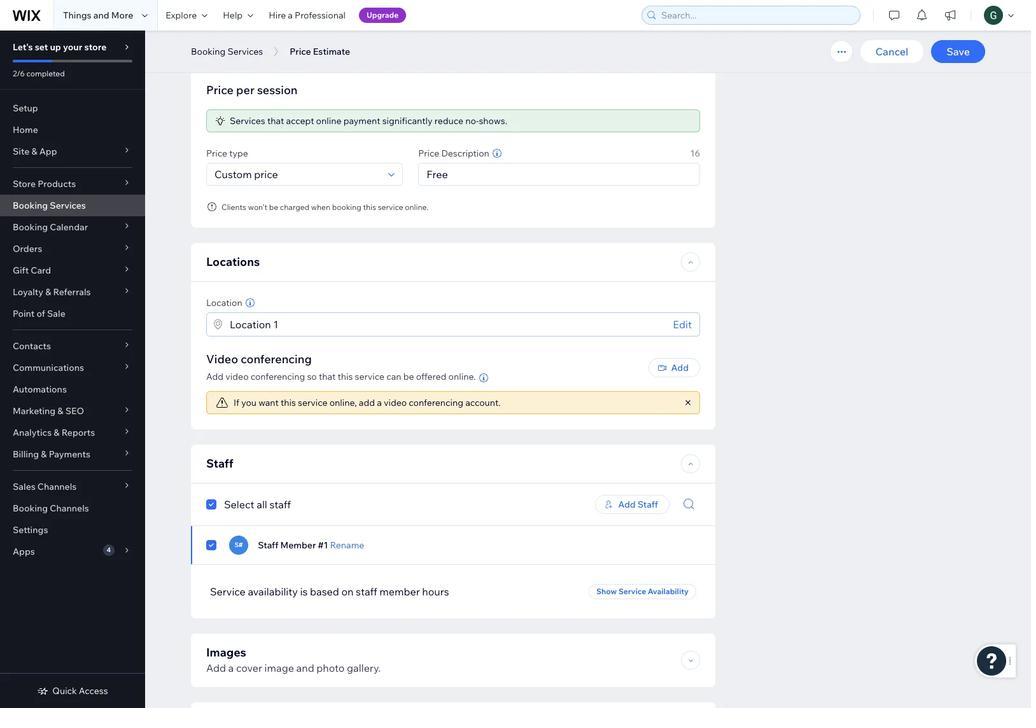 Task type: vqa. For each thing, say whether or not it's contained in the screenshot.
Location
yes



Task type: describe. For each thing, give the bounding box(es) containing it.
store products
[[13, 178, 76, 190]]

select all staff
[[224, 498, 291, 511]]

sidebar element
[[0, 31, 145, 709]]

locations
[[206, 255, 260, 269]]

show service availability button
[[589, 584, 697, 600]]

sessions inside 'clients buy a membership or package to book sessions with'
[[461, 29, 497, 40]]

edit button
[[673, 317, 692, 332]]

video
[[206, 352, 238, 367]]

point of sale link
[[0, 303, 145, 325]]

add for add
[[671, 362, 689, 374]]

channels for sales channels
[[37, 481, 77, 493]]

service availability is based on staff member hours
[[210, 585, 449, 598]]

analytics & reports
[[13, 427, 95, 439]]

gift card
[[13, 265, 51, 276]]

staff member #1 rename
[[258, 540, 364, 551]]

reduce
[[435, 115, 464, 127]]

sales channels button
[[0, 476, 145, 498]]

availability
[[248, 585, 298, 598]]

2 vertical spatial service
[[298, 397, 328, 408]]

set inside clients pay for sessions based on the price you set
[[314, 29, 327, 40]]

membership inside 'clients buy a membership or package to book sessions with'
[[449, 17, 502, 29]]

things
[[63, 10, 91, 21]]

communications button
[[0, 357, 145, 379]]

price for price description
[[419, 148, 440, 159]]

referrals
[[53, 287, 91, 298]]

type
[[229, 148, 248, 159]]

let's set up your store
[[13, 41, 107, 53]]

package inside "clients pay either per session or with a membership or package"
[[649, 29, 684, 40]]

apps
[[13, 546, 35, 558]]

app
[[39, 146, 57, 157]]

1 vertical spatial services
[[230, 115, 265, 127]]

based inside clients pay for sessions based on the price you set
[[323, 17, 348, 29]]

contacts
[[13, 341, 51, 352]]

gift card button
[[0, 260, 145, 281]]

sales channels
[[13, 481, 77, 493]]

site & app button
[[0, 141, 145, 162]]

booking for booking channels link
[[13, 503, 48, 514]]

1 horizontal spatial or
[[638, 29, 647, 40]]

products
[[38, 178, 76, 190]]

2/6 completed
[[13, 69, 65, 78]]

s#
[[235, 541, 243, 549]]

0 vertical spatial online.
[[405, 202, 429, 212]]

#1
[[318, 540, 328, 551]]

online,
[[330, 397, 357, 408]]

1 horizontal spatial that
[[319, 371, 336, 383]]

want
[[259, 397, 279, 408]]

buy
[[425, 17, 440, 29]]

booking services button
[[185, 42, 269, 61]]

clients for clients buy a membership or package to book sessions with
[[394, 17, 423, 29]]

loyalty & referrals
[[13, 287, 91, 298]]

point
[[13, 308, 35, 320]]

charged
[[280, 202, 310, 212]]

analytics
[[13, 427, 52, 439]]

channels for booking channels
[[50, 503, 89, 514]]

analytics & reports button
[[0, 422, 145, 444]]

& for billing
[[41, 449, 47, 460]]

availability
[[648, 587, 689, 596]]

point of sale
[[13, 308, 65, 320]]

1 vertical spatial service
[[355, 371, 385, 383]]

package inside 'clients buy a membership or package to book sessions with'
[[390, 29, 426, 40]]

show service availability
[[597, 587, 689, 596]]

marketing & seo button
[[0, 400, 145, 422]]

settings
[[13, 525, 48, 536]]

2/6
[[13, 69, 25, 78]]

images add a cover image and photo gallery.
[[206, 645, 381, 675]]

booking for booking calendar dropdown button
[[13, 222, 48, 233]]

16
[[691, 148, 700, 159]]

gallery.
[[347, 662, 381, 675]]

cancel button
[[861, 40, 924, 63]]

pay for for
[[255, 17, 270, 29]]

price
[[274, 29, 295, 40]]

hire a professional
[[269, 10, 346, 21]]

is
[[300, 585, 308, 598]]

sales
[[13, 481, 35, 493]]

staff inside add staff button
[[638, 499, 658, 510]]

& for site
[[31, 146, 37, 157]]

services that accept online payment significantly reduce no-shows.
[[230, 115, 507, 127]]

account.
[[466, 397, 501, 408]]

marketing & seo
[[13, 406, 84, 417]]

no-
[[466, 115, 479, 127]]

quick
[[52, 686, 77, 697]]

services for booking services "link"
[[50, 200, 86, 211]]

cover
[[236, 662, 262, 675]]

explore
[[166, 10, 197, 21]]

add for add staff
[[618, 499, 636, 510]]

booking calendar button
[[0, 216, 145, 238]]

location 1
[[230, 318, 278, 331]]

upgrade
[[367, 10, 399, 20]]

1
[[273, 318, 278, 331]]

booking services for booking services button
[[191, 46, 263, 57]]

select
[[224, 498, 254, 511]]

for
[[272, 17, 283, 29]]

booking channels
[[13, 503, 89, 514]]

offered
[[416, 371, 447, 383]]

Price Description field
[[423, 164, 696, 185]]

1 vertical spatial conferencing
[[251, 371, 305, 383]]

automations
[[13, 384, 67, 395]]

settings link
[[0, 520, 145, 541]]

cancel
[[876, 45, 909, 58]]

1 vertical spatial based
[[310, 585, 339, 598]]

up
[[50, 41, 61, 53]]

1 vertical spatial session
[[257, 83, 298, 97]]

clients for clients won't be charged when booking this service online.
[[222, 202, 246, 212]]

online
[[316, 115, 342, 127]]

seo
[[65, 406, 84, 417]]

more
[[111, 10, 133, 21]]

price for price per session
[[206, 83, 234, 97]]

store products button
[[0, 173, 145, 195]]

clients pay for sessions based on the price you set
[[224, 17, 348, 40]]

0 horizontal spatial that
[[267, 115, 284, 127]]

& for marketing
[[58, 406, 63, 417]]



Task type: locate. For each thing, give the bounding box(es) containing it.
price
[[290, 46, 311, 57], [206, 83, 234, 97], [206, 148, 227, 159], [419, 148, 440, 159]]

None checkbox
[[206, 538, 216, 553]]

pay inside "clients pay either per session or with a membership or package"
[[585, 17, 600, 29]]

add for add video conferencing so that this service can be offered online.
[[206, 371, 224, 383]]

0 vertical spatial booking services
[[191, 46, 263, 57]]

a right buy
[[442, 17, 447, 29]]

with inside "clients pay either per session or with a membership or package"
[[557, 29, 575, 40]]

& inside site & app popup button
[[31, 146, 37, 157]]

add inside images add a cover image and photo gallery.
[[206, 662, 226, 675]]

0 horizontal spatial membership
[[449, 17, 502, 29]]

2 with from the left
[[557, 29, 575, 40]]

1 vertical spatial video
[[384, 397, 407, 408]]

1 horizontal spatial online.
[[449, 371, 476, 383]]

on inside clients pay for sessions based on the price you set
[[245, 29, 256, 40]]

1 horizontal spatial video
[[384, 397, 407, 408]]

booking
[[191, 46, 226, 57], [13, 200, 48, 211], [13, 222, 48, 233], [13, 503, 48, 514]]

Search... field
[[658, 6, 856, 24]]

rename button
[[330, 540, 364, 551]]

price left type
[[206, 148, 227, 159]]

0 vertical spatial staff
[[270, 498, 291, 511]]

set left up
[[35, 41, 48, 53]]

0 horizontal spatial or
[[504, 17, 513, 29]]

staff for staff
[[206, 456, 234, 471]]

clients left 'the'
[[224, 17, 253, 29]]

add inside 'button'
[[671, 362, 689, 374]]

orders button
[[0, 238, 145, 260]]

pay for either
[[585, 17, 600, 29]]

conferencing down 1
[[241, 352, 312, 367]]

images
[[206, 645, 246, 660]]

& inside loyalty & referrals dropdown button
[[45, 287, 51, 298]]

completed
[[26, 69, 65, 78]]

service right "booking"
[[378, 202, 403, 212]]

sessions
[[285, 17, 321, 29], [461, 29, 497, 40]]

payments
[[49, 449, 90, 460]]

video down video
[[226, 371, 249, 383]]

add button
[[649, 358, 700, 377]]

clients left either
[[554, 17, 583, 29]]

set inside sidebar element
[[35, 41, 48, 53]]

0 horizontal spatial pay
[[255, 17, 270, 29]]

2 vertical spatial this
[[281, 397, 296, 408]]

image
[[265, 662, 294, 675]]

shows.
[[479, 115, 507, 127]]

setup link
[[0, 97, 145, 119]]

0 horizontal spatial with
[[499, 29, 516, 40]]

& inside billing & payments dropdown button
[[41, 449, 47, 460]]

2 horizontal spatial this
[[363, 202, 376, 212]]

package left to
[[390, 29, 426, 40]]

booking for booking services button
[[191, 46, 226, 57]]

add inside button
[[618, 499, 636, 510]]

to
[[428, 29, 436, 40]]

& for loyalty
[[45, 287, 51, 298]]

0 vertical spatial service
[[378, 202, 403, 212]]

clients left won't
[[222, 202, 246, 212]]

location up location 1
[[206, 297, 242, 309]]

1 horizontal spatial membership
[[583, 29, 636, 40]]

membership inside "clients pay either per session or with a membership or package"
[[583, 29, 636, 40]]

booking services down help
[[191, 46, 263, 57]]

hours
[[422, 585, 449, 598]]

this up online,
[[338, 371, 353, 383]]

1 vertical spatial location
[[230, 318, 271, 331]]

& left seo
[[58, 406, 63, 417]]

clients for clients pay either per session or with a membership or package
[[554, 17, 583, 29]]

1 pay from the left
[[255, 17, 270, 29]]

booking down store
[[13, 200, 48, 211]]

1 vertical spatial and
[[296, 662, 314, 675]]

and inside images add a cover image and photo gallery.
[[296, 662, 314, 675]]

on left 'the'
[[245, 29, 256, 40]]

or inside 'clients buy a membership or package to book sessions with'
[[504, 17, 513, 29]]

booking up orders
[[13, 222, 48, 233]]

Select all staff checkbox
[[206, 497, 291, 512]]

0 vertical spatial channels
[[37, 481, 77, 493]]

booking down help
[[191, 46, 226, 57]]

that right so
[[319, 371, 336, 383]]

per down booking services button
[[236, 83, 255, 97]]

a inside 'link'
[[288, 10, 293, 21]]

0 vertical spatial staff
[[206, 456, 234, 471]]

booking
[[332, 202, 362, 212]]

booking calendar
[[13, 222, 88, 233]]

service left 'availability'
[[210, 585, 246, 598]]

with left either
[[557, 29, 575, 40]]

1 horizontal spatial on
[[342, 585, 354, 598]]

2 horizontal spatial staff
[[638, 499, 658, 510]]

0 horizontal spatial you
[[241, 397, 257, 408]]

marketing
[[13, 406, 56, 417]]

staff for staff member #1 rename
[[258, 540, 278, 551]]

quick access button
[[37, 686, 108, 697]]

you down hire a professional
[[297, 29, 312, 40]]

add staff button
[[595, 495, 670, 514]]

session inside "clients pay either per session or with a membership or package"
[[645, 17, 676, 29]]

booking services inside button
[[191, 46, 263, 57]]

conferencing
[[241, 352, 312, 367], [251, 371, 305, 383], [409, 397, 464, 408]]

0 horizontal spatial and
[[93, 10, 109, 21]]

be right won't
[[269, 202, 278, 212]]

0 horizontal spatial session
[[257, 83, 298, 97]]

price estimate
[[290, 46, 350, 57]]

per inside "clients pay either per session or with a membership or package"
[[629, 17, 643, 29]]

& inside marketing & seo dropdown button
[[58, 406, 63, 417]]

1 horizontal spatial be
[[404, 371, 414, 383]]

show
[[597, 587, 617, 596]]

that left accept
[[267, 115, 284, 127]]

0 horizontal spatial online.
[[405, 202, 429, 212]]

a right hire
[[288, 10, 293, 21]]

you
[[297, 29, 312, 40], [241, 397, 257, 408]]

booking up settings
[[13, 503, 48, 514]]

1 vertical spatial per
[[236, 83, 255, 97]]

2 vertical spatial staff
[[258, 540, 278, 551]]

channels up booking channels
[[37, 481, 77, 493]]

1 with from the left
[[499, 29, 516, 40]]

services down the price per session
[[230, 115, 265, 127]]

based right is
[[310, 585, 339, 598]]

0 vertical spatial that
[[267, 115, 284, 127]]

channels down sales channels popup button
[[50, 503, 89, 514]]

1 vertical spatial you
[[241, 397, 257, 408]]

with
[[499, 29, 516, 40], [557, 29, 575, 40]]

staff
[[206, 456, 234, 471], [638, 499, 658, 510], [258, 540, 278, 551]]

1 horizontal spatial with
[[557, 29, 575, 40]]

this right want
[[281, 397, 296, 408]]

your
[[63, 41, 82, 53]]

estimate
[[313, 46, 350, 57]]

booking for booking services "link"
[[13, 200, 48, 211]]

1 vertical spatial channels
[[50, 503, 89, 514]]

communications
[[13, 362, 84, 374]]

price for price type
[[206, 148, 227, 159]]

price for price estimate
[[290, 46, 311, 57]]

1 horizontal spatial sessions
[[461, 29, 497, 40]]

& inside analytics & reports 'dropdown button'
[[54, 427, 60, 439]]

1 vertical spatial on
[[342, 585, 354, 598]]

& right loyalty
[[45, 287, 51, 298]]

channels inside popup button
[[37, 481, 77, 493]]

sessions inside clients pay for sessions based on the price you set
[[285, 17, 321, 29]]

you inside clients pay for sessions based on the price you set
[[297, 29, 312, 40]]

significantly
[[382, 115, 433, 127]]

services inside "link"
[[50, 200, 86, 211]]

session right either
[[645, 17, 676, 29]]

if you want this service online, add a video conferencing account.
[[234, 397, 501, 408]]

0 horizontal spatial booking services
[[13, 200, 86, 211]]

rename
[[330, 540, 364, 551]]

0 vertical spatial on
[[245, 29, 256, 40]]

Price type field
[[211, 164, 385, 185]]

if
[[234, 397, 239, 408]]

0 vertical spatial video
[[226, 371, 249, 383]]

clients left buy
[[394, 17, 423, 29]]

booking inside "link"
[[13, 200, 48, 211]]

access
[[79, 686, 108, 697]]

0 vertical spatial based
[[323, 17, 348, 29]]

price estimate button
[[283, 42, 357, 61]]

1 vertical spatial staff
[[638, 499, 658, 510]]

1 horizontal spatial service
[[619, 587, 646, 596]]

1 horizontal spatial package
[[649, 29, 684, 40]]

sale
[[47, 308, 65, 320]]

1 horizontal spatial pay
[[585, 17, 600, 29]]

clients won't be charged when booking this service online.
[[222, 202, 429, 212]]

0 vertical spatial this
[[363, 202, 376, 212]]

booking inside button
[[191, 46, 226, 57]]

0 horizontal spatial package
[[390, 29, 426, 40]]

0 vertical spatial be
[[269, 202, 278, 212]]

with right book
[[499, 29, 516, 40]]

things and more
[[63, 10, 133, 21]]

0 horizontal spatial service
[[210, 585, 246, 598]]

the
[[258, 29, 272, 40]]

0 horizontal spatial sessions
[[285, 17, 321, 29]]

4
[[107, 546, 111, 555]]

0 vertical spatial you
[[297, 29, 312, 40]]

1 vertical spatial this
[[338, 371, 353, 383]]

1 vertical spatial set
[[35, 41, 48, 53]]

a inside "clients pay either per session or with a membership or package"
[[577, 29, 581, 40]]

booking channels link
[[0, 498, 145, 520]]

professional
[[295, 10, 346, 21]]

2 pay from the left
[[585, 17, 600, 29]]

0 horizontal spatial this
[[281, 397, 296, 408]]

setup
[[13, 103, 38, 114]]

services inside button
[[228, 46, 263, 57]]

2 vertical spatial services
[[50, 200, 86, 211]]

a
[[288, 10, 293, 21], [442, 17, 447, 29], [577, 29, 581, 40], [377, 397, 382, 408], [228, 662, 234, 675]]

loyalty & referrals button
[[0, 281, 145, 303]]

1 horizontal spatial you
[[297, 29, 312, 40]]

staff inside option
[[270, 498, 291, 511]]

and left photo
[[296, 662, 314, 675]]

& right the billing
[[41, 449, 47, 460]]

booking services inside "link"
[[13, 200, 86, 211]]

a left either
[[577, 29, 581, 40]]

services up calendar
[[50, 200, 86, 211]]

on
[[245, 29, 256, 40], [342, 585, 354, 598]]

& left reports
[[54, 427, 60, 439]]

0 horizontal spatial staff
[[270, 498, 291, 511]]

on right is
[[342, 585, 354, 598]]

0 vertical spatial services
[[228, 46, 263, 57]]

pay inside clients pay for sessions based on the price you set
[[255, 17, 270, 29]]

& right site
[[31, 146, 37, 157]]

1 vertical spatial online.
[[449, 371, 476, 383]]

store
[[13, 178, 36, 190]]

this
[[363, 202, 376, 212], [338, 371, 353, 383], [281, 397, 296, 408]]

2 horizontal spatial or
[[678, 17, 687, 29]]

per right either
[[629, 17, 643, 29]]

1 horizontal spatial session
[[645, 17, 676, 29]]

clients inside clients pay for sessions based on the price you set
[[224, 17, 253, 29]]

this right "booking"
[[363, 202, 376, 212]]

1 package from the left
[[390, 29, 426, 40]]

0 horizontal spatial per
[[236, 83, 255, 97]]

booking inside dropdown button
[[13, 222, 48, 233]]

so
[[307, 371, 317, 383]]

quick access
[[52, 686, 108, 697]]

0 horizontal spatial on
[[245, 29, 256, 40]]

0 vertical spatial and
[[93, 10, 109, 21]]

0 horizontal spatial staff
[[206, 456, 234, 471]]

0 vertical spatial location
[[206, 297, 242, 309]]

be right the can
[[404, 371, 414, 383]]

clients buy a membership or package to book sessions with
[[390, 17, 516, 40]]

0 vertical spatial conferencing
[[241, 352, 312, 367]]

location for location
[[206, 297, 242, 309]]

& for analytics
[[54, 427, 60, 439]]

all
[[257, 498, 267, 511]]

session
[[645, 17, 676, 29], [257, 83, 298, 97]]

0 horizontal spatial set
[[35, 41, 48, 53]]

1 horizontal spatial set
[[314, 29, 327, 40]]

service right show
[[619, 587, 646, 596]]

clients for clients pay for sessions based on the price you set
[[224, 17, 253, 29]]

billing & payments
[[13, 449, 90, 460]]

package
[[390, 29, 426, 40], [649, 29, 684, 40]]

1 horizontal spatial staff
[[258, 540, 278, 551]]

booking services for booking services "link"
[[13, 200, 86, 211]]

1 vertical spatial staff
[[356, 585, 377, 598]]

services for booking services button
[[228, 46, 263, 57]]

0 vertical spatial set
[[314, 29, 327, 40]]

2 vertical spatial conferencing
[[409, 397, 464, 408]]

you right if
[[241, 397, 257, 408]]

2 package from the left
[[649, 29, 684, 40]]

a inside images add a cover image and photo gallery.
[[228, 662, 234, 675]]

and left more
[[93, 10, 109, 21]]

staff left member
[[356, 585, 377, 598]]

set up price estimate 'button'
[[314, 29, 327, 40]]

based up estimate
[[323, 17, 348, 29]]

clients inside 'clients buy a membership or package to book sessions with'
[[394, 17, 423, 29]]

1 vertical spatial that
[[319, 371, 336, 383]]

service down so
[[298, 397, 328, 408]]

service
[[378, 202, 403, 212], [355, 371, 385, 383], [298, 397, 328, 408]]

price description
[[419, 148, 490, 159]]

hire
[[269, 10, 286, 21]]

a right the add
[[377, 397, 382, 408]]

a down images
[[228, 662, 234, 675]]

booking services up booking calendar at top
[[13, 200, 86, 211]]

pay left the for
[[255, 17, 270, 29]]

location for location 1
[[230, 318, 271, 331]]

booking services link
[[0, 195, 145, 216]]

price inside 'button'
[[290, 46, 311, 57]]

staff right all
[[270, 498, 291, 511]]

session up accept
[[257, 83, 298, 97]]

package right either
[[649, 29, 684, 40]]

1 horizontal spatial and
[[296, 662, 314, 675]]

location left 1
[[230, 318, 271, 331]]

1 horizontal spatial this
[[338, 371, 353, 383]]

0 horizontal spatial video
[[226, 371, 249, 383]]

when
[[311, 202, 331, 212]]

pay left either
[[585, 17, 600, 29]]

a inside 'clients buy a membership or package to book sessions with'
[[442, 17, 447, 29]]

price down "price"
[[290, 46, 311, 57]]

home
[[13, 124, 38, 136]]

1 horizontal spatial per
[[629, 17, 643, 29]]

clients inside "clients pay either per session or with a membership or package"
[[554, 17, 583, 29]]

1 vertical spatial be
[[404, 371, 414, 383]]

pay
[[255, 17, 270, 29], [585, 17, 600, 29]]

price left 'description'
[[419, 148, 440, 159]]

price down booking services button
[[206, 83, 234, 97]]

0 vertical spatial session
[[645, 17, 676, 29]]

0 vertical spatial per
[[629, 17, 643, 29]]

of
[[37, 308, 45, 320]]

clients
[[224, 17, 253, 29], [394, 17, 423, 29], [554, 17, 583, 29], [222, 202, 246, 212]]

services down 'the'
[[228, 46, 263, 57]]

conferencing down offered
[[409, 397, 464, 408]]

0 horizontal spatial be
[[269, 202, 278, 212]]

1 horizontal spatial staff
[[356, 585, 377, 598]]

conferencing down video conferencing
[[251, 371, 305, 383]]

with inside 'clients buy a membership or package to book sessions with'
[[499, 29, 516, 40]]

video down the can
[[384, 397, 407, 408]]

service left the can
[[355, 371, 385, 383]]

automations link
[[0, 379, 145, 400]]

1 horizontal spatial booking services
[[191, 46, 263, 57]]

service inside button
[[619, 587, 646, 596]]

loyalty
[[13, 287, 43, 298]]

video conferencing
[[206, 352, 312, 367]]

1 vertical spatial booking services
[[13, 200, 86, 211]]



